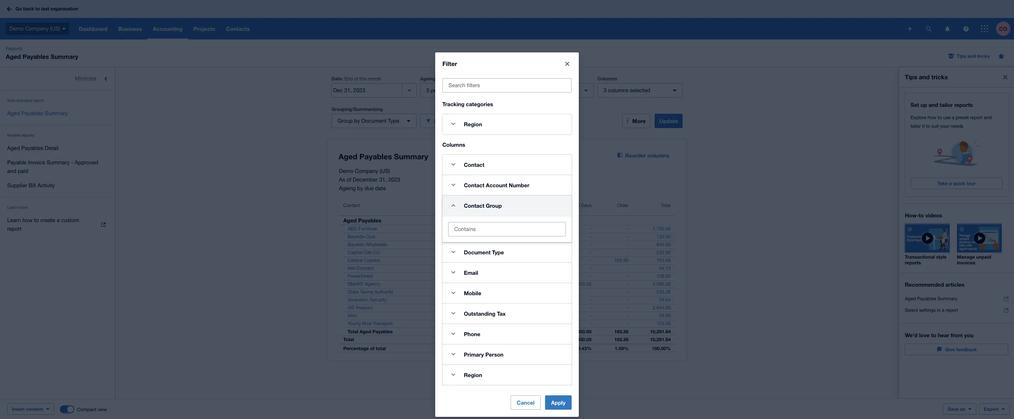 Task type: describe. For each thing, give the bounding box(es) containing it.
1 2,644.60 from the left
[[456, 305, 474, 311]]

net connect
[[348, 266, 374, 271]]

co banner
[[0, 0, 1014, 40]]

contact inside contact button
[[343, 203, 360, 208]]

you
[[965, 332, 974, 339]]

3 for 3 columns selected
[[604, 87, 607, 93]]

contact up contact account number
[[464, 161, 485, 168]]

Report title field
[[337, 149, 601, 165]]

1-
[[526, 407, 531, 412]]

mobile
[[464, 290, 481, 297]]

use
[[944, 115, 951, 120]]

agency
[[365, 282, 381, 287]]

3 for 3 periods of 30 day
[[426, 87, 429, 93]]

of inside "report output" element
[[370, 346, 375, 352]]

expand image for contact account number
[[446, 178, 460, 192]]

bayside club link
[[339, 233, 380, 241]]

columns for 3
[[608, 87, 629, 93]]

connect
[[356, 266, 374, 271]]

document inside group by document type popup button
[[362, 118, 387, 124]]

2 130.00 link from the left
[[652, 233, 675, 241]]

supplier bill activity
[[7, 182, 55, 189]]

contact account number
[[464, 182, 530, 188]]

aged up the select
[[905, 296, 916, 302]]

ageing for ageing by
[[509, 76, 524, 82]]

242.00 for 1st 242.00 link from right
[[657, 250, 671, 255]]

due date
[[515, 87, 537, 93]]

expand image for outstanding tax
[[446, 307, 460, 321]]

this
[[359, 76, 367, 82]]

payable invoice summary - approved and paid link
[[0, 156, 115, 179]]

2 242.00 link from the left
[[652, 249, 675, 256]]

copiers
[[364, 258, 380, 263]]

related
[[7, 133, 21, 138]]

expand image for document type
[[446, 245, 460, 260]]

a inside explore how to use a preset report and tailor it to suit your needs
[[952, 115, 955, 120]]

2 2,644.60 from the left
[[653, 305, 671, 311]]

61 - 90 days button
[[537, 199, 596, 216]]

invoice
[[28, 159, 45, 166]]

0 vertical spatial 30
[[457, 87, 463, 93]]

more
[[633, 118, 646, 124]]

0 horizontal spatial aged payables summary
[[7, 110, 68, 116]]

1
[[450, 203, 453, 208]]

person
[[486, 351, 504, 358]]

total aged payables
[[348, 329, 393, 335]]

1 horizontal spatial svg image
[[908, 27, 912, 31]]

bayside club
[[348, 234, 375, 240]]

ageing inside demo company (us) as of december 31, 2023 ageing by due date
[[339, 185, 356, 191]]

2 245.38 link from the left
[[652, 289, 675, 296]]

furniture
[[359, 226, 377, 232]]

to for explore how to use a preset report and tailor it to suit your needs
[[938, 115, 942, 120]]

primary person
[[464, 351, 504, 358]]

taxing
[[360, 290, 373, 295]]

your
[[940, 124, 950, 129]]

10,291.84 for total aged payables
[[650, 329, 671, 335]]

capital
[[348, 250, 362, 255]]

close image
[[560, 57, 575, 71]]

payables down xero standard report
[[21, 110, 43, 116]]

1 1,150.00 link from the left
[[452, 226, 478, 233]]

to for we'd love to hear from you
[[931, 332, 937, 339]]

us treasury link
[[339, 305, 377, 312]]

demo for demo company (us)
[[9, 25, 24, 32]]

compact view
[[77, 407, 107, 413]]

collapse image
[[446, 198, 460, 213]]

we'd
[[905, 332, 918, 339]]

1 - 30 days
[[450, 203, 474, 208]]

108.60 for second 108.60 link from the right
[[460, 274, 474, 279]]

- inside the payable invoice summary - approved and paid
[[71, 159, 73, 166]]

svg image inside "demo company (us)" 'popup button'
[[62, 28, 66, 30]]

report inside explore how to use a preset report and tailor it to suit your needs
[[970, 115, 983, 120]]

co
[[999, 25, 1008, 32]]

cab
[[364, 250, 372, 255]]

a inside learn how to create a custom report
[[57, 217, 60, 223]]

aged down related
[[7, 145, 20, 151]]

love
[[919, 332, 930, 339]]

cancel
[[517, 400, 535, 406]]

ageing for ageing periods
[[420, 76, 436, 82]]

a right 'in'
[[942, 308, 945, 313]]

cancel button
[[511, 396, 541, 410]]

activity
[[37, 182, 55, 189]]

hear
[[938, 332, 950, 339]]

1 region from the top
[[464, 121, 482, 127]]

document inside the filter dialog
[[464, 249, 491, 256]]

a inside 'button'
[[949, 181, 952, 186]]

demo for demo company (us) as of december 31, 2023 ageing by due date
[[339, 168, 353, 174]]

1 horizontal spatial aged payables summary
[[905, 296, 958, 302]]

5,599.28 for total aged payables
[[456, 329, 474, 335]]

1 vertical spatial total
[[348, 329, 358, 335]]

apply button
[[545, 396, 572, 410]]

demo company (us) button
[[0, 18, 74, 40]]

style
[[936, 254, 947, 260]]

organisation
[[50, 6, 78, 12]]

select settings in a report
[[905, 308, 958, 313]]

to for learn how to create a custom report
[[34, 217, 39, 223]]

periods
[[437, 76, 454, 82]]

group inside popup button
[[338, 118, 353, 124]]

130.00 for second 130.00 link from right
[[460, 234, 474, 240]]

1 130.00 link from the left
[[456, 233, 478, 241]]

2,500.00
[[515, 282, 533, 287]]

payables up furniture
[[358, 217, 382, 224]]

payable invoice summary - approved and paid
[[7, 159, 98, 174]]

2 54.13 link from the left
[[655, 265, 675, 272]]

settings
[[920, 308, 936, 313]]

108.60 for 1st 108.60 link from the right
[[657, 274, 671, 279]]

expand image for primary person
[[446, 348, 460, 362]]

59.54 link
[[655, 297, 675, 304]]

export
[[984, 407, 999, 412]]

1 163.56 link from the left
[[610, 257, 633, 264]]

filter inside dialog
[[443, 60, 457, 67]]

learn more
[[7, 205, 27, 210]]

2,000.00 for total
[[574, 337, 592, 343]]

2 1,150.00 from the left
[[653, 226, 671, 232]]

2,000.00 link
[[569, 281, 596, 288]]

total button
[[633, 199, 675, 216]]

of inside demo company (us) as of december 31, 2023 ageing by due date
[[347, 177, 351, 183]]

tricks inside button
[[977, 53, 990, 59]]

report right 'in'
[[946, 308, 958, 313]]

2 125.03 link from the left
[[652, 320, 675, 328]]

payables inside the reports aged payables summary
[[23, 53, 49, 60]]

date : end of this month
[[332, 76, 382, 82]]

december
[[353, 177, 378, 183]]

aged inside the reports aged payables summary
[[6, 53, 21, 60]]

ageing periods
[[420, 76, 454, 82]]

aged down standard
[[7, 110, 20, 116]]

59.54
[[659, 297, 671, 303]]

0 horizontal spatial tricks
[[932, 73, 948, 81]]

summary inside the reports aged payables summary
[[51, 53, 78, 60]]

2 horizontal spatial reports
[[955, 102, 973, 108]]

Select end date field
[[332, 84, 402, 97]]

explore how to use a preset report and tailor it to suit your needs
[[911, 115, 992, 129]]

242.00 for second 242.00 link from the right
[[460, 250, 474, 255]]

1 horizontal spatial tailor
[[940, 102, 953, 108]]

summary up 'in'
[[938, 296, 958, 302]]

Search filters field
[[443, 78, 571, 92]]

insert
[[12, 407, 25, 412]]

more button
[[623, 114, 651, 128]]

how for explore
[[928, 115, 937, 120]]

minimize button
[[0, 71, 115, 86]]

contact button
[[339, 199, 423, 216]]

percentage of total
[[343, 346, 386, 352]]

save as
[[948, 407, 966, 412]]

abc furniture
[[348, 226, 377, 232]]

0 vertical spatial date
[[332, 76, 342, 82]]

1 vertical spatial aged payables summary link
[[905, 293, 1009, 305]]

reports
[[6, 46, 22, 51]]

older
[[617, 203, 629, 208]]

showing
[[494, 407, 512, 412]]

0 vertical spatial aged payables summary link
[[0, 106, 115, 121]]

apply
[[551, 400, 566, 406]]

learn how to create a custom report link
[[0, 213, 115, 236]]

2 245.38 from the left
[[657, 290, 671, 295]]

to left videos
[[919, 212, 924, 219]]

aged up abc at bottom left
[[343, 217, 357, 224]]

1 108.60 link from the left
[[456, 273, 478, 280]]

1 245.38 from the left
[[460, 290, 474, 295]]

1 - 30 days button
[[423, 199, 478, 216]]

1 840.00 from the left
[[460, 242, 474, 247]]

2 17 from the left
[[543, 407, 548, 412]]

1 vertical spatial reports
[[22, 133, 34, 138]]

1 54.13 from the left
[[462, 266, 474, 271]]

insert content
[[12, 407, 43, 412]]

(us) for demo company (us)
[[50, 25, 60, 32]]

type inside the filter dialog
[[492, 249, 504, 256]]

3 periods of 30 day button
[[420, 83, 505, 98]]

go
[[15, 6, 22, 12]]

report output element
[[339, 199, 675, 353]]

authority
[[375, 290, 393, 295]]

of inside date : end of this month
[[354, 76, 358, 82]]

tips and tricks button
[[944, 50, 994, 62]]

payable
[[7, 159, 26, 166]]

minimize
[[75, 75, 96, 82]]

2 vertical spatial total
[[343, 337, 354, 343]]

filter inside button
[[434, 118, 447, 124]]

aged down bros
[[360, 329, 371, 335]]

2 108.60 link from the left
[[652, 273, 675, 280]]

items
[[514, 407, 525, 412]]

61 - 90 days
[[565, 203, 592, 208]]



Task type: locate. For each thing, give the bounding box(es) containing it.
by inside group by document type popup button
[[354, 118, 360, 124]]

2,644.60 down mobile
[[456, 305, 474, 311]]

130.00 for 1st 130.00 link from the right
[[657, 234, 671, 240]]

1 vertical spatial filter
[[434, 118, 447, 124]]

1 horizontal spatial document
[[464, 249, 491, 256]]

account
[[486, 182, 507, 188]]

tailor inside explore how to use a preset report and tailor it to suit your needs
[[911, 124, 921, 129]]

grouping/summarizing
[[332, 106, 383, 112]]

5 expand image from the top
[[446, 266, 460, 280]]

state taxing authority link
[[339, 289, 398, 296]]

0 horizontal spatial 54.13
[[462, 266, 474, 271]]

2 840.00 from the left
[[657, 242, 671, 247]]

payables up 'invoice' at the left of the page
[[21, 145, 43, 151]]

2 3 from the left
[[604, 87, 607, 93]]

125.03 link down 29.00 link
[[652, 320, 675, 328]]

to right it
[[926, 124, 930, 129]]

1 10,291.84 from the top
[[650, 329, 671, 335]]

date
[[375, 185, 386, 191]]

2023
[[388, 177, 400, 183]]

bayside wholesale
[[348, 242, 387, 247]]

1 horizontal spatial company
[[355, 168, 378, 174]]

columns right reorder
[[648, 152, 670, 159]]

group down grouping/summarizing
[[338, 118, 353, 124]]

columns left the selected
[[608, 87, 629, 93]]

2 125.03 from the left
[[657, 321, 671, 327]]

2 108.60 from the left
[[657, 274, 671, 279]]

1 245.38 link from the left
[[456, 289, 478, 296]]

0 horizontal spatial tips
[[905, 73, 917, 81]]

1 expand image from the top
[[446, 117, 460, 131]]

2 2,000.00 from the top
[[574, 329, 592, 335]]

1 vertical spatial 10,291.84
[[650, 337, 671, 343]]

to left the use
[[938, 115, 942, 120]]

bayside up the "capital"
[[348, 242, 364, 247]]

30 left day
[[457, 87, 463, 93]]

xero inside "report output" element
[[348, 313, 357, 319]]

30 inside "report output" element
[[457, 203, 462, 208]]

days for 61 - 90 days
[[581, 203, 592, 208]]

filter down tracking
[[434, 118, 447, 124]]

1 vertical spatial learn
[[7, 217, 21, 223]]

242.00 up '4,500.00'
[[657, 250, 671, 255]]

reports up aged payables detail
[[22, 133, 34, 138]]

transactional style reports
[[905, 254, 947, 266]]

a right create
[[57, 217, 60, 223]]

columns
[[598, 76, 617, 82], [443, 141, 465, 148]]

1 horizontal spatial type
[[492, 249, 504, 256]]

2,000.00 for total aged payables
[[574, 329, 592, 335]]

to inside the co banner
[[35, 6, 40, 12]]

payables up "settings"
[[917, 296, 936, 302]]

(us) inside demo company (us) as of december 31, 2023 ageing by due date
[[380, 168, 390, 174]]

0 vertical spatial company
[[25, 25, 49, 32]]

total inside total button
[[661, 203, 671, 208]]

and
[[968, 53, 976, 59], [919, 73, 930, 81], [929, 102, 938, 108], [984, 115, 992, 120], [7, 168, 16, 174]]

0 horizontal spatial 130.00
[[460, 234, 474, 240]]

(us) up 31, at the top left of the page
[[380, 168, 390, 174]]

0 vertical spatial reports
[[955, 102, 973, 108]]

reports link
[[3, 45, 25, 52]]

1 horizontal spatial 54.13
[[659, 266, 671, 271]]

108.60 link
[[456, 273, 478, 280], [652, 273, 675, 280]]

to right love
[[931, 332, 937, 339]]

0 vertical spatial region
[[464, 121, 482, 127]]

1 2,644.60 link from the left
[[452, 305, 478, 312]]

report right standard
[[33, 98, 44, 103]]

1 horizontal spatial 840.00
[[657, 242, 671, 247]]

club
[[366, 234, 375, 240]]

manage unpaid invoices button
[[957, 224, 1002, 266]]

1 vertical spatial columns
[[648, 152, 670, 159]]

due
[[365, 185, 374, 191]]

swanston
[[348, 297, 368, 303]]

more
[[18, 205, 27, 210]]

1,150.00 down total button at the right of page
[[653, 226, 671, 232]]

10,291.84 down 29.00 link
[[650, 329, 671, 335]]

6 expand image from the top
[[446, 286, 460, 300]]

summary inside the payable invoice summary - approved and paid
[[47, 159, 70, 166]]

1 130.00 from the left
[[460, 234, 474, 240]]

0 vertical spatial total
[[661, 203, 671, 208]]

1 108.60 from the left
[[460, 274, 474, 279]]

108.60 up mobile
[[460, 274, 474, 279]]

0 vertical spatial tailor
[[940, 102, 953, 108]]

net connect link
[[339, 265, 378, 272]]

2 region from the top
[[464, 372, 482, 378]]

0 horizontal spatial 17
[[531, 407, 536, 412]]

1 horizontal spatial date
[[526, 87, 537, 93]]

expand image
[[446, 348, 460, 362], [446, 368, 460, 382]]

3 expand image from the top
[[446, 178, 460, 192]]

learn inside learn how to create a custom report
[[7, 217, 21, 223]]

242.00 link up '4,500.00'
[[652, 249, 675, 256]]

needs
[[951, 124, 964, 129]]

days right collapse image
[[464, 203, 474, 208]]

(us) down go back to last organisation
[[50, 25, 60, 32]]

1 3 from the left
[[426, 87, 429, 93]]

ageing up periods
[[420, 76, 436, 82]]

1 bayside from the top
[[348, 234, 364, 240]]

demo up as
[[339, 168, 353, 174]]

0 vertical spatial aged payables summary
[[7, 110, 68, 116]]

108.60 link up mobile
[[456, 273, 478, 280]]

capital cab co
[[348, 250, 380, 255]]

2 1,150.00 link from the left
[[648, 226, 675, 233]]

expand image for mobile
[[446, 286, 460, 300]]

to left create
[[34, 217, 39, 223]]

0 vertical spatial tips
[[957, 53, 967, 59]]

filter up the periods
[[443, 60, 457, 67]]

0 horizontal spatial (us)
[[50, 25, 60, 32]]

older button
[[596, 199, 633, 216]]

learn left more
[[7, 205, 17, 210]]

learn down learn more
[[7, 217, 21, 223]]

company for demo company (us)
[[25, 25, 49, 32]]

0 vertical spatial by
[[354, 118, 360, 124]]

tips
[[957, 53, 967, 59], [905, 73, 917, 81]]

approved
[[75, 159, 98, 166]]

1 horizontal spatial how
[[928, 115, 937, 120]]

demo inside 'popup button'
[[9, 25, 24, 32]]

central
[[348, 258, 363, 263]]

0 vertical spatial 10,291.84
[[650, 329, 671, 335]]

1.59%
[[615, 346, 629, 352]]

bayside wholesale link
[[339, 241, 392, 249]]

2 54.13 from the left
[[659, 266, 671, 271]]

1 horizontal spatial days
[[581, 203, 592, 208]]

30 right 1
[[457, 203, 462, 208]]

0 horizontal spatial columns
[[443, 141, 465, 148]]

1 17 from the left
[[531, 407, 536, 412]]

security
[[370, 297, 387, 303]]

xero for xero
[[348, 313, 357, 319]]

ageing down as
[[339, 185, 356, 191]]

3 left periods
[[426, 87, 429, 93]]

0 horizontal spatial 840.00
[[460, 242, 474, 247]]

tips and tricks inside button
[[957, 53, 990, 59]]

1 vertical spatial tailor
[[911, 124, 921, 129]]

2 130.00 from the left
[[657, 234, 671, 240]]

group inside the filter dialog
[[486, 202, 502, 209]]

smart agency
[[348, 282, 381, 287]]

- link
[[586, 226, 596, 233], [623, 226, 633, 233], [527, 233, 537, 241], [586, 233, 596, 241], [623, 233, 633, 241], [527, 241, 537, 249], [586, 241, 596, 249], [623, 241, 633, 249], [586, 249, 596, 256], [623, 249, 633, 256], [468, 257, 478, 264], [527, 257, 537, 264], [586, 257, 596, 264], [586, 265, 596, 272], [623, 265, 633, 272], [586, 273, 596, 280], [623, 273, 633, 280], [468, 281, 478, 288], [623, 281, 633, 288], [586, 289, 596, 296], [623, 289, 633, 296], [586, 297, 596, 304], [623, 297, 633, 304], [586, 305, 596, 312], [623, 305, 633, 312], [468, 312, 478, 320], [586, 312, 596, 320], [623, 312, 633, 320], [527, 320, 537, 328], [586, 320, 596, 328], [623, 320, 633, 328]]

125.03 down 29.00 link
[[657, 321, 671, 327]]

54.13 link down document type
[[458, 265, 478, 272]]

1 horizontal spatial 130.00 link
[[652, 233, 675, 241]]

10,291.84 for total
[[650, 337, 671, 343]]

0 horizontal spatial 242.00 link
[[456, 249, 478, 256]]

1 vertical spatial 30
[[457, 203, 462, 208]]

0 horizontal spatial company
[[25, 25, 49, 32]]

expand image down 54.41%
[[446, 368, 460, 382]]

us treasury
[[348, 305, 373, 311]]

0 vertical spatial (us)
[[50, 25, 60, 32]]

expand image left 'primary'
[[446, 348, 460, 362]]

svg image
[[7, 7, 12, 11], [981, 25, 989, 32], [926, 26, 932, 31], [945, 26, 950, 31], [964, 26, 969, 31]]

1,150.00 link
[[452, 226, 478, 233], [648, 226, 675, 233]]

region
[[464, 121, 482, 127], [464, 372, 482, 378]]

1 vertical spatial xero
[[348, 313, 357, 319]]

bros
[[362, 321, 372, 327]]

how for learn
[[22, 217, 33, 223]]

how-
[[905, 212, 919, 219]]

by inside demo company (us) as of december 31, 2023 ageing by due date
[[357, 185, 363, 191]]

10,291.84 up the 100.00%
[[650, 337, 671, 343]]

1 horizontal spatial 125.03
[[657, 321, 671, 327]]

0 vertical spatial columns
[[598, 76, 617, 82]]

a right take
[[949, 181, 952, 186]]

3 2,000.00 from the top
[[574, 337, 592, 343]]

0 vertical spatial group
[[338, 118, 353, 124]]

0 vertical spatial bayside
[[348, 234, 364, 240]]

reports up recommended
[[905, 260, 921, 266]]

date right due
[[526, 87, 537, 93]]

how inside explore how to use a preset report and tailor it to suit your needs
[[928, 115, 937, 120]]

aged payables summary link down xero standard report
[[0, 106, 115, 121]]

1 vertical spatial region
[[464, 372, 482, 378]]

bayside for bayside wholesale
[[348, 242, 364, 247]]

0 vertical spatial type
[[388, 118, 399, 124]]

report inside learn how to create a custom report
[[7, 226, 22, 232]]

company for demo company (us) as of december 31, 2023 ageing by due date
[[355, 168, 378, 174]]

1 vertical spatial company
[[355, 168, 378, 174]]

bill
[[29, 182, 36, 189]]

to for go back to last organisation
[[35, 6, 40, 12]]

payables down the transport
[[373, 329, 393, 335]]

xero link
[[339, 312, 362, 320]]

0 horizontal spatial tailor
[[911, 124, 921, 129]]

1 learn from the top
[[7, 205, 17, 210]]

contact up contact group
[[464, 182, 485, 188]]

aged down 'reports' link
[[6, 53, 21, 60]]

0 horizontal spatial 125.03 link
[[456, 320, 478, 328]]

1 840.00 link from the left
[[456, 241, 478, 249]]

aged payables
[[343, 217, 382, 224]]

region down 'tracking categories'
[[464, 121, 482, 127]]

tailor left it
[[911, 124, 921, 129]]

0 vertical spatial tips and tricks
[[957, 53, 990, 59]]

5,599.28 for total
[[456, 337, 474, 343]]

1 horizontal spatial 54.13 link
[[655, 265, 675, 272]]

us
[[348, 305, 354, 311]]

days
[[464, 203, 474, 208], [581, 203, 592, 208]]

tips and tricks
[[957, 53, 990, 59], [905, 73, 948, 81]]

1 horizontal spatial 2,644.60
[[653, 305, 671, 311]]

1 54.13 link from the left
[[458, 265, 478, 272]]

1 125.03 link from the left
[[456, 320, 478, 328]]

and inside the payable invoice summary - approved and paid
[[7, 168, 16, 174]]

powerdirect
[[348, 274, 373, 279]]

expand image for region
[[446, 117, 460, 131]]

1 vertical spatial 5,599.28
[[456, 337, 474, 343]]

0 horizontal spatial 1,150.00
[[456, 226, 474, 232]]

1 vertical spatial demo
[[339, 168, 353, 174]]

and inside explore how to use a preset report and tailor it to suit your needs
[[984, 115, 992, 120]]

0 horizontal spatial ageing
[[339, 185, 356, 191]]

1 horizontal spatial ageing
[[420, 76, 436, 82]]

showing items 1-17 of 17
[[494, 407, 548, 412]]

0 vertical spatial 5,599.28
[[456, 329, 474, 335]]

total
[[376, 346, 386, 352]]

1,150.00 link down '1 - 30 days' at the left top
[[452, 226, 478, 233]]

expand image
[[446, 117, 460, 131], [446, 158, 460, 172], [446, 178, 460, 192], [446, 245, 460, 260], [446, 266, 460, 280], [446, 286, 460, 300], [446, 307, 460, 321], [446, 327, 460, 341]]

date left end
[[332, 76, 342, 82]]

1 horizontal spatial 1,150.00 link
[[648, 226, 675, 233]]

1 vertical spatial document
[[464, 249, 491, 256]]

0 horizontal spatial 245.38
[[460, 290, 474, 295]]

report right preset
[[970, 115, 983, 120]]

aged payables summary up select settings in a report
[[905, 296, 958, 302]]

how up suit
[[928, 115, 937, 120]]

columns for reorder
[[648, 152, 670, 159]]

learn for learn how to create a custom report
[[7, 217, 21, 223]]

1 horizontal spatial 108.60 link
[[652, 273, 675, 280]]

1 horizontal spatial columns
[[598, 76, 617, 82]]

paid
[[18, 168, 28, 174]]

preset
[[956, 115, 969, 120]]

phone
[[464, 331, 480, 337]]

8 expand image from the top
[[446, 327, 460, 341]]

demo company (us) as of december 31, 2023 ageing by due date
[[339, 168, 400, 191]]

type
[[388, 118, 399, 124], [492, 249, 504, 256]]

young bros transport link
[[339, 320, 397, 328]]

31,
[[379, 177, 387, 183]]

summary down minimize button
[[45, 110, 68, 116]]

125.03 link up phone
[[456, 320, 478, 328]]

0 vertical spatial columns
[[608, 87, 629, 93]]

a right the use
[[952, 115, 955, 120]]

1 expand image from the top
[[446, 348, 460, 362]]

up
[[921, 102, 927, 108]]

54.13 link up '4,500.00'
[[655, 265, 675, 272]]

1 vertical spatial expand image
[[446, 368, 460, 382]]

central copiers
[[348, 258, 380, 263]]

2 242.00 from the left
[[657, 250, 671, 255]]

2 expand image from the top
[[446, 368, 460, 382]]

abc
[[348, 226, 357, 232]]

0 vertical spatial document
[[362, 118, 387, 124]]

7 expand image from the top
[[446, 307, 460, 321]]

130.00 link up document type
[[456, 233, 478, 241]]

242.00 up email
[[460, 250, 474, 255]]

ageing left by
[[509, 76, 524, 82]]

0 horizontal spatial 1,150.00 link
[[452, 226, 478, 233]]

to
[[35, 6, 40, 12], [938, 115, 942, 120], [926, 124, 930, 129], [919, 212, 924, 219], [34, 217, 39, 223], [931, 332, 937, 339]]

245.38 down email
[[460, 290, 474, 295]]

of right 1- at the bottom
[[537, 407, 541, 412]]

swanston security
[[348, 297, 387, 303]]

0 horizontal spatial columns
[[608, 87, 629, 93]]

2,644.60 link down mobile
[[452, 305, 478, 312]]

recommended
[[905, 282, 944, 288]]

central copiers link
[[339, 257, 385, 264]]

17
[[531, 407, 536, 412], [543, 407, 548, 412]]

demo inside demo company (us) as of december 31, 2023 ageing by due date
[[339, 168, 353, 174]]

how
[[928, 115, 937, 120], [22, 217, 33, 223]]

bayside down abc at bottom left
[[348, 234, 364, 240]]

1 horizontal spatial 108.60
[[657, 274, 671, 279]]

summary up minimize button
[[51, 53, 78, 60]]

0 horizontal spatial 3
[[426, 87, 429, 93]]

categories
[[466, 101, 493, 107]]

125.03 up phone
[[460, 321, 474, 327]]

young
[[348, 321, 361, 327]]

0 horizontal spatial aged payables summary link
[[0, 106, 115, 121]]

svg image inside the "go back to last organisation" link
[[7, 7, 12, 11]]

and inside button
[[968, 53, 976, 59]]

0 horizontal spatial 108.60 link
[[456, 273, 478, 280]]

1,150.00 link down total button at the right of page
[[648, 226, 675, 233]]

245.38 link up '59.54'
[[652, 289, 675, 296]]

1 242.00 from the left
[[460, 250, 474, 255]]

reports inside transactional style reports
[[905, 260, 921, 266]]

1,150.00 down '1 - 30 days' at the left top
[[456, 226, 474, 232]]

1 1,150.00 from the left
[[456, 226, 474, 232]]

it
[[922, 124, 925, 129]]

2 840.00 link from the left
[[652, 241, 675, 249]]

0 horizontal spatial 130.00 link
[[456, 233, 478, 241]]

date inside popup button
[[526, 87, 537, 93]]

expand image for region
[[446, 368, 460, 382]]

1 horizontal spatial xero
[[348, 313, 357, 319]]

co
[[374, 250, 380, 255]]

0 horizontal spatial 242.00
[[460, 250, 474, 255]]

17 down the cancel
[[531, 407, 536, 412]]

by down grouping/summarizing
[[354, 118, 360, 124]]

0 horizontal spatial 2,644.60 link
[[452, 305, 478, 312]]

0 horizontal spatial type
[[388, 118, 399, 124]]

1 vertical spatial (us)
[[380, 168, 390, 174]]

group by document type button
[[332, 114, 417, 128]]

(us) inside 'popup button'
[[50, 25, 60, 32]]

108.60 link up '4,500.00'
[[652, 273, 675, 280]]

2 bayside from the top
[[348, 242, 364, 247]]

1 horizontal spatial demo
[[339, 168, 353, 174]]

type inside popup button
[[388, 118, 399, 124]]

2 5,599.28 from the top
[[456, 337, 474, 343]]

standard
[[16, 98, 32, 103]]

61
[[565, 203, 570, 208]]

1 horizontal spatial columns
[[648, 152, 670, 159]]

29.00 link
[[655, 312, 675, 320]]

young bros transport
[[348, 321, 393, 327]]

export button
[[980, 404, 1010, 415]]

(us) for demo company (us) as of december 31, 2023 ageing by due date
[[380, 168, 390, 174]]

242.00
[[460, 250, 474, 255], [657, 250, 671, 255]]

of right periods
[[450, 87, 455, 93]]

130.00 link down total button at the right of page
[[652, 233, 675, 241]]

state
[[348, 290, 359, 295]]

1 125.03 from the left
[[460, 321, 474, 327]]

2 163.56 link from the left
[[652, 257, 675, 264]]

outstanding tax
[[464, 311, 506, 317]]

expand image for email
[[446, 266, 460, 280]]

1 vertical spatial aged payables summary
[[905, 296, 958, 302]]

xero down us
[[348, 313, 357, 319]]

2 learn from the top
[[7, 217, 21, 223]]

date
[[332, 76, 342, 82], [526, 87, 537, 93]]

1 vertical spatial how
[[22, 217, 33, 223]]

expand image for contact
[[446, 158, 460, 172]]

17 right 1- at the bottom
[[543, 407, 548, 412]]

days for 1 - 30 days
[[464, 203, 474, 208]]

update
[[659, 118, 678, 124]]

2 2,644.60 link from the left
[[648, 305, 675, 312]]

company inside 'popup button'
[[25, 25, 49, 32]]

columns inside the filter dialog
[[443, 141, 465, 148]]

tips inside button
[[957, 53, 967, 59]]

of left this
[[354, 76, 358, 82]]

learn for learn more
[[7, 205, 17, 210]]

4 expand image from the top
[[446, 245, 460, 260]]

svg image
[[908, 27, 912, 31], [62, 28, 66, 30]]

54.13 up '4,500.00'
[[659, 266, 671, 271]]

co button
[[996, 18, 1014, 40]]

1 2,000.00 from the top
[[574, 282, 592, 287]]

to inside learn how to create a custom report
[[34, 217, 39, 223]]

1 vertical spatial tips and tricks
[[905, 73, 948, 81]]

3 left the selected
[[604, 87, 607, 93]]

0 vertical spatial demo
[[9, 25, 24, 32]]

document down grouping/summarizing
[[362, 118, 387, 124]]

1 horizontal spatial 163.56 link
[[652, 257, 675, 264]]

1 5,599.28 from the top
[[456, 329, 474, 335]]

company up december
[[355, 168, 378, 174]]

2 expand image from the top
[[446, 158, 460, 172]]

due date button
[[509, 83, 594, 98]]

1 horizontal spatial reports
[[905, 260, 921, 266]]

tailor
[[940, 102, 953, 108], [911, 124, 921, 129]]

payables
[[23, 53, 49, 60], [21, 110, 43, 116], [21, 145, 43, 151], [358, 217, 382, 224], [917, 296, 936, 302], [373, 329, 393, 335]]

245.38 link down email
[[456, 289, 478, 296]]

filter dialog
[[435, 52, 579, 417]]

by left due
[[357, 185, 363, 191]]

1 vertical spatial tips
[[905, 73, 917, 81]]

of inside button
[[450, 87, 455, 93]]

expand image for phone
[[446, 327, 460, 341]]

demo company (us)
[[9, 25, 60, 32]]

3 columns selected
[[604, 87, 650, 93]]

3
[[426, 87, 429, 93], [604, 87, 607, 93]]

payables down 'reports' link
[[23, 53, 49, 60]]

Contains field
[[449, 223, 566, 236]]

summary down aged payables detail link
[[47, 159, 70, 166]]

of right as
[[347, 177, 351, 183]]

1 horizontal spatial 2,644.60 link
[[648, 305, 675, 312]]

reports up preset
[[955, 102, 973, 108]]

54.13 down document type
[[462, 266, 474, 271]]

2 10,291.84 from the top
[[650, 337, 671, 343]]

108.60 up '4,500.00'
[[657, 274, 671, 279]]

0 vertical spatial learn
[[7, 205, 17, 210]]

go back to last organisation
[[15, 6, 78, 12]]

contact right collapse image
[[464, 202, 485, 209]]

1 vertical spatial bayside
[[348, 242, 364, 247]]

tailor up the use
[[940, 102, 953, 108]]

company inside demo company (us) as of december 31, 2023 ageing by due date
[[355, 168, 378, 174]]

how inside learn how to create a custom report
[[22, 217, 33, 223]]

columns inside button
[[648, 152, 670, 159]]

2 days from the left
[[581, 203, 592, 208]]

of left total
[[370, 346, 375, 352]]

xero for xero standard report
[[7, 98, 15, 103]]

2 vertical spatial 2,000.00
[[574, 337, 592, 343]]

3 inside button
[[426, 87, 429, 93]]

0 horizontal spatial tips and tricks
[[905, 73, 948, 81]]

1 days from the left
[[464, 203, 474, 208]]

to left the 'last'
[[35, 6, 40, 12]]

update button
[[655, 114, 683, 128]]

bayside for bayside club
[[348, 234, 364, 240]]

1 horizontal spatial 125.03 link
[[652, 320, 675, 328]]

custom
[[61, 217, 79, 223]]

0 vertical spatial how
[[928, 115, 937, 120]]

aged payables summary down xero standard report
[[7, 110, 68, 116]]

1 242.00 link from the left
[[456, 249, 478, 256]]

1 vertical spatial type
[[492, 249, 504, 256]]

0 horizontal spatial xero
[[7, 98, 15, 103]]



Task type: vqa. For each thing, say whether or not it's contained in the screenshot.


